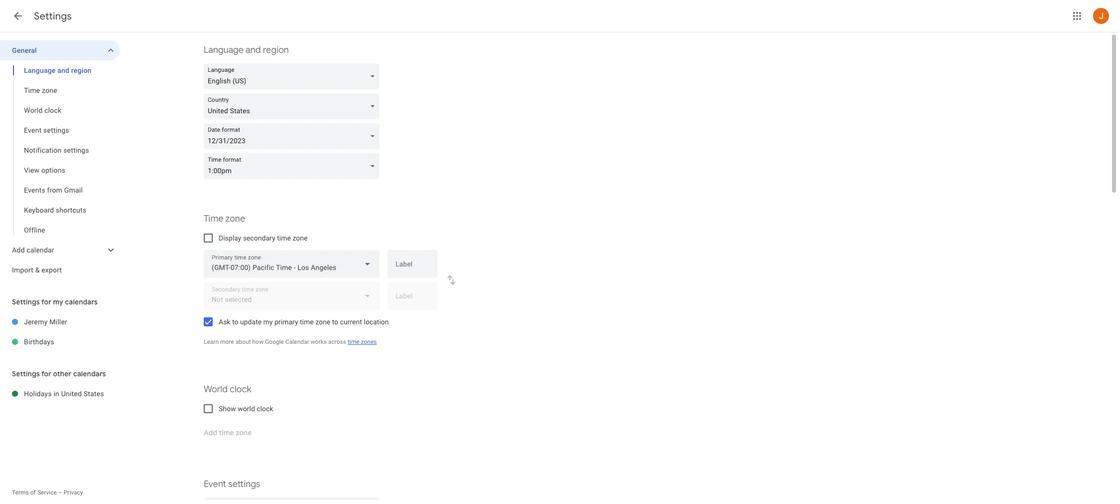 Task type: vqa. For each thing, say whether or not it's contained in the screenshot.
"30" in the top of the page
no



Task type: locate. For each thing, give the bounding box(es) containing it.
of
[[30, 490, 36, 497]]

jeremy miller tree item
[[0, 312, 120, 332]]

google
[[265, 339, 284, 346]]

learn more about how google calendar works across time zones
[[204, 339, 377, 346]]

time zone up display
[[204, 213, 245, 225]]

2 vertical spatial settings
[[12, 370, 40, 379]]

0 horizontal spatial time
[[277, 234, 291, 242]]

clock right world
[[257, 405, 273, 413]]

1 vertical spatial time zone
[[204, 213, 245, 225]]

works
[[311, 339, 327, 346]]

region
[[263, 44, 289, 56], [71, 66, 92, 74]]

0 vertical spatial calendars
[[65, 298, 98, 307]]

world clock up show
[[204, 384, 251, 396]]

secondary
[[243, 234, 275, 242]]

service
[[37, 490, 57, 497]]

language
[[204, 44, 244, 56], [24, 66, 56, 74]]

1 horizontal spatial time zone
[[204, 213, 245, 225]]

event
[[24, 126, 42, 134], [204, 479, 226, 491]]

to
[[232, 318, 238, 326], [332, 318, 338, 326]]

primary
[[275, 318, 298, 326]]

1 horizontal spatial world
[[204, 384, 228, 396]]

1 vertical spatial settings
[[63, 146, 89, 154]]

settings up holidays on the left of the page
[[12, 370, 40, 379]]

1 horizontal spatial clock
[[230, 384, 251, 396]]

0 vertical spatial settings
[[34, 10, 72, 22]]

0 vertical spatial event settings
[[24, 126, 69, 134]]

world inside group
[[24, 106, 43, 114]]

time right secondary on the top of the page
[[277, 234, 291, 242]]

my
[[53, 298, 63, 307], [263, 318, 273, 326]]

settings
[[34, 10, 72, 22], [12, 298, 40, 307], [12, 370, 40, 379]]

import
[[12, 266, 33, 274]]

calendars up jeremy miller 'tree item'
[[65, 298, 98, 307]]

for up jeremy miller
[[41, 298, 51, 307]]

1 horizontal spatial and
[[246, 44, 261, 56]]

&
[[35, 266, 40, 274]]

offline
[[24, 226, 45, 234]]

0 vertical spatial world clock
[[24, 106, 61, 114]]

0 horizontal spatial world clock
[[24, 106, 61, 114]]

1 vertical spatial settings
[[12, 298, 40, 307]]

0 horizontal spatial time
[[24, 86, 40, 94]]

privacy link
[[64, 490, 83, 497]]

to left current
[[332, 318, 338, 326]]

settings for settings for other calendars
[[12, 370, 40, 379]]

privacy
[[64, 490, 83, 497]]

notification settings
[[24, 146, 89, 154]]

for left other
[[41, 370, 51, 379]]

settings
[[43, 126, 69, 134], [63, 146, 89, 154], [228, 479, 260, 491]]

world up show
[[204, 384, 228, 396]]

1 to from the left
[[232, 318, 238, 326]]

world
[[24, 106, 43, 114], [204, 384, 228, 396]]

terms of service – privacy
[[12, 490, 83, 497]]

across
[[328, 339, 346, 346]]

0 vertical spatial region
[[263, 44, 289, 56]]

time up display
[[204, 213, 223, 225]]

2 horizontal spatial time
[[348, 339, 360, 346]]

world up the notification
[[24, 106, 43, 114]]

0 vertical spatial time
[[277, 234, 291, 242]]

clock up notification settings
[[44, 106, 61, 114]]

1 vertical spatial language
[[24, 66, 56, 74]]

event settings
[[24, 126, 69, 134], [204, 479, 260, 491]]

time right primary
[[300, 318, 314, 326]]

language and region
[[204, 44, 289, 56], [24, 66, 92, 74]]

keyboard shortcuts
[[24, 206, 86, 214]]

1 vertical spatial clock
[[230, 384, 251, 396]]

1 vertical spatial region
[[71, 66, 92, 74]]

time
[[277, 234, 291, 242], [300, 318, 314, 326], [348, 339, 360, 346]]

holidays in united states link
[[24, 384, 120, 404]]

0 horizontal spatial and
[[57, 66, 69, 74]]

0 vertical spatial and
[[246, 44, 261, 56]]

0 horizontal spatial time zone
[[24, 86, 57, 94]]

0 horizontal spatial event settings
[[24, 126, 69, 134]]

tree containing general
[[0, 40, 120, 280]]

calendars
[[65, 298, 98, 307], [73, 370, 106, 379]]

0 horizontal spatial language
[[24, 66, 56, 74]]

1 vertical spatial for
[[41, 370, 51, 379]]

1 horizontal spatial world clock
[[204, 384, 251, 396]]

gmail
[[64, 186, 83, 194]]

time zone down "general"
[[24, 86, 57, 94]]

to right ask
[[232, 318, 238, 326]]

2 for from the top
[[41, 370, 51, 379]]

and
[[246, 44, 261, 56], [57, 66, 69, 74]]

0 horizontal spatial world
[[24, 106, 43, 114]]

2 to from the left
[[332, 318, 338, 326]]

1 vertical spatial and
[[57, 66, 69, 74]]

1 horizontal spatial event settings
[[204, 479, 260, 491]]

1 vertical spatial event settings
[[204, 479, 260, 491]]

0 horizontal spatial region
[[71, 66, 92, 74]]

world clock
[[24, 106, 61, 114], [204, 384, 251, 396]]

0 vertical spatial world
[[24, 106, 43, 114]]

2 vertical spatial clock
[[257, 405, 273, 413]]

1 vertical spatial calendars
[[73, 370, 106, 379]]

holidays in united states
[[24, 390, 104, 398]]

0 vertical spatial event
[[24, 126, 42, 134]]

1 vertical spatial my
[[263, 318, 273, 326]]

2 vertical spatial time
[[348, 339, 360, 346]]

settings right go back icon
[[34, 10, 72, 22]]

settings heading
[[34, 10, 72, 22]]

jeremy
[[24, 318, 48, 326]]

1 vertical spatial time
[[300, 318, 314, 326]]

0 horizontal spatial event
[[24, 126, 42, 134]]

0 horizontal spatial clock
[[44, 106, 61, 114]]

zone right secondary on the top of the page
[[293, 234, 308, 242]]

tree
[[0, 40, 120, 280]]

0 vertical spatial for
[[41, 298, 51, 307]]

settings for my calendars tree
[[0, 312, 120, 352]]

time
[[24, 86, 40, 94], [204, 213, 223, 225]]

1 vertical spatial time
[[204, 213, 223, 225]]

0 vertical spatial time zone
[[24, 86, 57, 94]]

region inside group
[[71, 66, 92, 74]]

group
[[0, 60, 120, 240]]

go back image
[[12, 10, 24, 22]]

0 horizontal spatial to
[[232, 318, 238, 326]]

0 vertical spatial clock
[[44, 106, 61, 114]]

1 vertical spatial language and region
[[24, 66, 92, 74]]

events
[[24, 186, 45, 194]]

time down "general"
[[24, 86, 40, 94]]

calendar
[[286, 339, 309, 346]]

birthdays link
[[24, 332, 120, 352]]

for for my
[[41, 298, 51, 307]]

my right update
[[263, 318, 273, 326]]

world clock up the notification
[[24, 106, 61, 114]]

None field
[[204, 63, 384, 89], [204, 93, 384, 119], [204, 123, 384, 149], [204, 153, 384, 179], [204, 250, 380, 278], [204, 63, 384, 89], [204, 93, 384, 119], [204, 123, 384, 149], [204, 153, 384, 179], [204, 250, 380, 278]]

0 vertical spatial my
[[53, 298, 63, 307]]

0 vertical spatial language and region
[[204, 44, 289, 56]]

0 horizontal spatial my
[[53, 298, 63, 307]]

clock up show world clock
[[230, 384, 251, 396]]

zones
[[361, 339, 377, 346]]

zone down general tree item
[[42, 86, 57, 94]]

0 vertical spatial settings
[[43, 126, 69, 134]]

calendar
[[27, 246, 54, 254]]

other
[[53, 370, 72, 379]]

update
[[240, 318, 262, 326]]

zone up display
[[226, 213, 245, 225]]

calendars up states
[[73, 370, 106, 379]]

0 horizontal spatial language and region
[[24, 66, 92, 74]]

1 horizontal spatial language
[[204, 44, 244, 56]]

1 for from the top
[[41, 298, 51, 307]]

in
[[54, 390, 59, 398]]

terms of service link
[[12, 490, 57, 497]]

1 horizontal spatial time
[[300, 318, 314, 326]]

event inside group
[[24, 126, 42, 134]]

for
[[41, 298, 51, 307], [41, 370, 51, 379]]

learn
[[204, 339, 219, 346]]

keyboard
[[24, 206, 54, 214]]

time zone
[[24, 86, 57, 94], [204, 213, 245, 225]]

birthdays
[[24, 338, 54, 346]]

settings up jeremy
[[12, 298, 40, 307]]

world clock inside group
[[24, 106, 61, 114]]

zone
[[42, 86, 57, 94], [226, 213, 245, 225], [293, 234, 308, 242], [316, 318, 331, 326]]

1 vertical spatial world
[[204, 384, 228, 396]]

1 horizontal spatial time
[[204, 213, 223, 225]]

clock
[[44, 106, 61, 114], [230, 384, 251, 396], [257, 405, 273, 413]]

time left zones
[[348, 339, 360, 346]]

1 horizontal spatial to
[[332, 318, 338, 326]]

settings for other calendars
[[12, 370, 106, 379]]

event settings inside group
[[24, 126, 69, 134]]

my up 'miller'
[[53, 298, 63, 307]]

1 vertical spatial event
[[204, 479, 226, 491]]

display secondary time zone
[[219, 234, 308, 242]]

0 vertical spatial time
[[24, 86, 40, 94]]



Task type: describe. For each thing, give the bounding box(es) containing it.
time zone inside group
[[24, 86, 57, 94]]

add
[[12, 246, 25, 254]]

events from gmail
[[24, 186, 83, 194]]

calendars for settings for my calendars
[[65, 298, 98, 307]]

view
[[24, 166, 39, 174]]

export
[[41, 266, 62, 274]]

settings for settings for my calendars
[[12, 298, 40, 307]]

display
[[219, 234, 241, 242]]

import & export
[[12, 266, 62, 274]]

language and region inside group
[[24, 66, 92, 74]]

language inside group
[[24, 66, 56, 74]]

Label for secondary time zone. text field
[[396, 293, 430, 307]]

1 horizontal spatial my
[[263, 318, 273, 326]]

birthdays tree item
[[0, 332, 120, 352]]

how
[[252, 339, 264, 346]]

more
[[220, 339, 234, 346]]

add calendar
[[12, 246, 54, 254]]

settings for my calendars
[[12, 298, 98, 307]]

ask
[[219, 318, 231, 326]]

1 horizontal spatial event
[[204, 479, 226, 491]]

holidays in united states tree item
[[0, 384, 120, 404]]

ask to update my primary time zone to current location
[[219, 318, 389, 326]]

options
[[41, 166, 65, 174]]

world
[[238, 405, 255, 413]]

current
[[340, 318, 362, 326]]

shortcuts
[[56, 206, 86, 214]]

time zones link
[[348, 339, 377, 346]]

–
[[58, 490, 62, 497]]

general tree item
[[0, 40, 120, 60]]

calendars for settings for other calendars
[[73, 370, 106, 379]]

zone inside tree
[[42, 86, 57, 94]]

0 vertical spatial language
[[204, 44, 244, 56]]

jeremy miller
[[24, 318, 67, 326]]

about
[[236, 339, 251, 346]]

Label for primary time zone. text field
[[396, 261, 430, 275]]

1 vertical spatial world clock
[[204, 384, 251, 396]]

holidays
[[24, 390, 52, 398]]

zone up works
[[316, 318, 331, 326]]

show
[[219, 405, 236, 413]]

from
[[47, 186, 62, 194]]

1 horizontal spatial language and region
[[204, 44, 289, 56]]

and inside group
[[57, 66, 69, 74]]

view options
[[24, 166, 65, 174]]

time inside tree
[[24, 86, 40, 94]]

settings for settings
[[34, 10, 72, 22]]

terms
[[12, 490, 29, 497]]

group containing language and region
[[0, 60, 120, 240]]

for for other
[[41, 370, 51, 379]]

united
[[61, 390, 82, 398]]

2 vertical spatial settings
[[228, 479, 260, 491]]

location
[[364, 318, 389, 326]]

show world clock
[[219, 405, 273, 413]]

states
[[84, 390, 104, 398]]

miller
[[49, 318, 67, 326]]

1 horizontal spatial region
[[263, 44, 289, 56]]

general
[[12, 46, 37, 54]]

notification
[[24, 146, 62, 154]]

clock inside group
[[44, 106, 61, 114]]

2 horizontal spatial clock
[[257, 405, 273, 413]]



